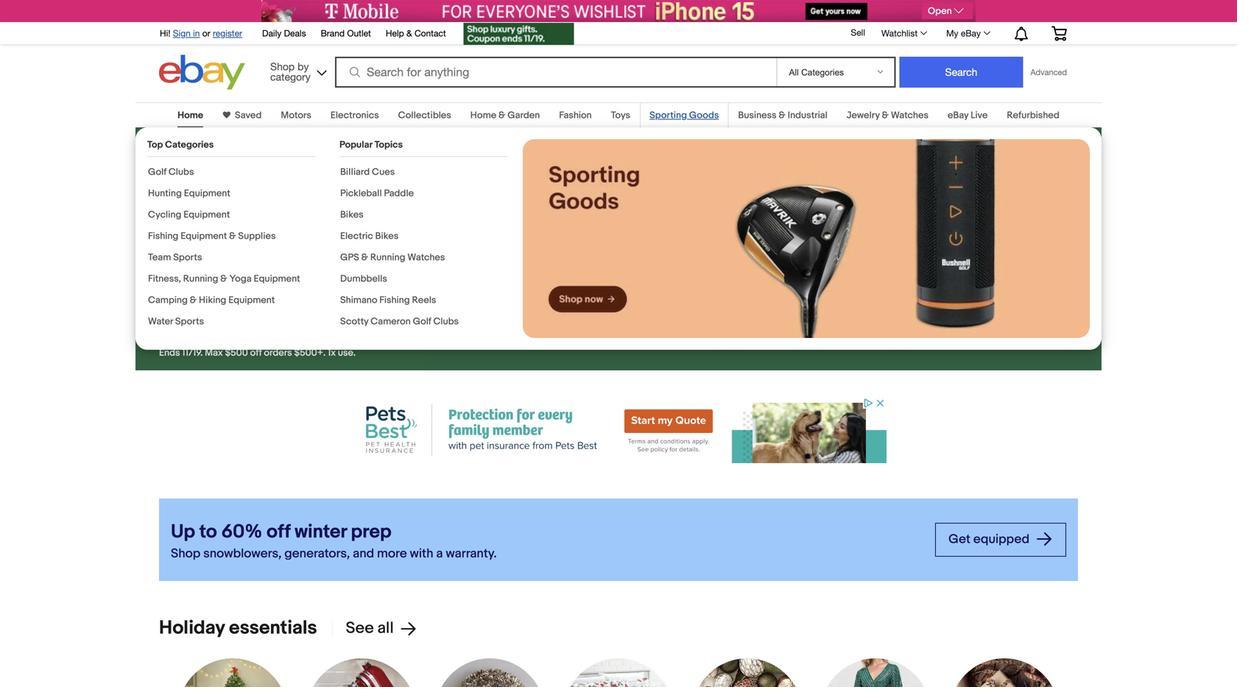 Task type: locate. For each thing, give the bounding box(es) containing it.
scotty cameron golf clubs link
[[340, 316, 459, 327]]

brand outlet link
[[321, 26, 371, 42]]

golf
[[148, 166, 166, 178], [413, 316, 431, 327]]

clubs down the reels
[[433, 316, 459, 327]]

sports right water
[[175, 316, 204, 327]]

& inside popular topics element
[[361, 252, 368, 263]]

billiard
[[340, 166, 370, 178]]

water sports link
[[148, 316, 204, 327]]

register link
[[213, 28, 242, 38]]

indulge with 10% off luxury finds link
[[159, 139, 404, 208]]

0 horizontal spatial running
[[183, 273, 218, 285]]

fishing inside top categories element
[[148, 231, 178, 242]]

get left the the
[[172, 273, 194, 288]]

0 vertical spatial golf
[[148, 166, 166, 178]]

a
[[436, 546, 443, 561]]

dumbbells
[[340, 273, 387, 285]]

0 horizontal spatial off
[[159, 174, 195, 208]]

business
[[738, 110, 777, 121]]

1 vertical spatial sports
[[175, 316, 204, 327]]

equipment down coupon
[[228, 295, 275, 306]]

clubs up hunting equipment link
[[169, 166, 194, 178]]

sign
[[173, 28, 191, 38]]

home & garden
[[470, 110, 540, 121]]

golf clubs
[[148, 166, 194, 178]]

treat
[[159, 214, 190, 230]]

0 vertical spatial shop
[[270, 60, 295, 73]]

Search for anything text field
[[337, 58, 774, 86]]

off inside indulge with 10% off luxury finds treat yourself to iconic pieces from trusted sellers.
[[159, 174, 195, 208]]

2 horizontal spatial off
[[267, 521, 290, 544]]

0 horizontal spatial shop
[[171, 546, 200, 561]]

water
[[148, 316, 173, 327]]

0 vertical spatial fishing
[[148, 231, 178, 242]]

help & contact link
[[386, 26, 446, 42]]

1 vertical spatial golf
[[413, 316, 431, 327]]

home left garden
[[470, 110, 496, 121]]

1 horizontal spatial running
[[370, 252, 405, 263]]

account navigation
[[152, 18, 1078, 47]]

to inside up to 60% off winter prep shop snowblowers, generators, and more with a warranty.
[[199, 521, 217, 544]]

1 horizontal spatial bikes
[[375, 231, 399, 242]]

luxury
[[201, 174, 280, 208]]

get left equipped
[[949, 532, 971, 547]]

max
[[205, 347, 223, 359]]

pickleball
[[340, 188, 382, 199]]

to right up
[[199, 521, 217, 544]]

category
[[270, 71, 311, 83]]

fishing equipment & supplies
[[148, 231, 276, 242]]

& right business
[[779, 110, 786, 121]]

gps & running watches
[[340, 252, 445, 263]]

in
[[193, 28, 200, 38]]

up to 60% off winter prep shop snowblowers, generators, and more with a warranty.
[[171, 521, 497, 561]]

1 vertical spatial to
[[199, 521, 217, 544]]

my ebay
[[946, 28, 981, 38]]

running up 'camping & hiking equipment'
[[183, 273, 218, 285]]

equipment up cycling equipment
[[184, 188, 230, 199]]

holiday essentials
[[159, 617, 317, 640]]

live
[[971, 110, 988, 121]]

1 vertical spatial ebay
[[948, 110, 969, 121]]

0 vertical spatial sports
[[173, 252, 202, 263]]

1 horizontal spatial off
[[250, 347, 262, 359]]

fishing down the treat
[[148, 231, 178, 242]]

shop left by
[[270, 60, 295, 73]]

deals
[[284, 28, 306, 38]]

2 home from the left
[[470, 110, 496, 121]]

1 horizontal spatial home
[[470, 110, 496, 121]]

with down motors
[[263, 139, 316, 173]]

0 vertical spatial get
[[172, 273, 194, 288]]

indulge
[[159, 139, 257, 173]]

bikes up gps & running watches
[[375, 231, 399, 242]]

0 horizontal spatial get
[[172, 273, 194, 288]]

golf clubs link
[[148, 166, 194, 178]]

1 vertical spatial get
[[949, 532, 971, 547]]

watches up the reels
[[408, 252, 445, 263]]

0 horizontal spatial watches
[[408, 252, 445, 263]]

& for jewelry & watches
[[882, 110, 889, 121]]

0 horizontal spatial with
[[263, 139, 316, 173]]

2 vertical spatial off
[[267, 521, 290, 544]]

1 home from the left
[[178, 110, 203, 121]]

ebay left live
[[948, 110, 969, 121]]

running down electric bikes
[[370, 252, 405, 263]]

0 horizontal spatial to
[[199, 521, 217, 544]]

fishing up cameron
[[379, 295, 410, 306]]

sports for water sports
[[175, 316, 204, 327]]

cues
[[372, 166, 395, 178]]

fashion link
[[559, 110, 592, 121]]

1 vertical spatial bikes
[[375, 231, 399, 242]]

11/19.
[[182, 347, 203, 359]]

daily
[[262, 28, 281, 38]]

golf up the hunting
[[148, 166, 166, 178]]

clubs inside popular topics element
[[433, 316, 459, 327]]

1 horizontal spatial get
[[949, 532, 971, 547]]

up to 60% off winter prep link
[[171, 520, 924, 545]]

1 vertical spatial fishing
[[379, 295, 410, 306]]

categories
[[165, 139, 214, 151]]

open
[[928, 5, 952, 17]]

golf down the reels
[[413, 316, 431, 327]]

shop by category button
[[264, 55, 330, 87]]

fitness, running & yoga equipment link
[[148, 273, 300, 285]]

clubs
[[169, 166, 194, 178], [433, 316, 459, 327]]

1 horizontal spatial shop
[[270, 60, 295, 73]]

equipment for fishing
[[181, 231, 227, 242]]

1 vertical spatial running
[[183, 273, 218, 285]]

0 vertical spatial ebay
[[961, 28, 981, 38]]

jewelry
[[847, 110, 880, 121]]

equipment down yourself
[[181, 231, 227, 242]]

shop inside up to 60% off winter prep shop snowblowers, generators, and more with a warranty.
[[171, 546, 200, 561]]

get the coupon image
[[464, 23, 574, 45]]

bikes
[[340, 209, 364, 221], [375, 231, 399, 242]]

0 horizontal spatial clubs
[[169, 166, 194, 178]]

equipment
[[184, 188, 230, 199], [184, 209, 230, 221], [181, 231, 227, 242], [254, 273, 300, 285], [228, 295, 275, 306]]

1 horizontal spatial with
[[410, 546, 433, 561]]

1 vertical spatial off
[[250, 347, 262, 359]]

brand outlet
[[321, 28, 371, 38]]

running
[[370, 252, 405, 263], [183, 273, 218, 285]]

popular topics
[[339, 139, 403, 151]]

watches right "jewelry" at the top right
[[891, 110, 929, 121]]

&
[[407, 28, 412, 38], [499, 110, 505, 121], [779, 110, 786, 121], [882, 110, 889, 121], [229, 231, 236, 242], [361, 252, 368, 263], [220, 273, 227, 285], [190, 295, 197, 306]]

0 vertical spatial to
[[244, 214, 257, 230]]

& for gps & running watches
[[361, 252, 368, 263]]

0 horizontal spatial golf
[[148, 166, 166, 178]]

electric bikes
[[340, 231, 399, 242]]

& right 'help'
[[407, 28, 412, 38]]

ebay right my
[[961, 28, 981, 38]]

indulge with 10% off luxury finds main content
[[0, 94, 1237, 687]]

golf inside popular topics element
[[413, 316, 431, 327]]

home up categories
[[178, 110, 203, 121]]

& left the yoga
[[220, 273, 227, 285]]

0 horizontal spatial bikes
[[340, 209, 364, 221]]

1 vertical spatial watches
[[408, 252, 445, 263]]

shimano fishing reels link
[[340, 295, 436, 306]]

10%
[[323, 139, 377, 173]]

bikes up the electric
[[340, 209, 364, 221]]

equipment up fishing equipment & supplies
[[184, 209, 230, 221]]

shop down up
[[171, 546, 200, 561]]

watchlist link
[[873, 24, 934, 42]]

& right "jewelry" at the top right
[[882, 110, 889, 121]]

to up supplies
[[244, 214, 257, 230]]

sports down trusted
[[173, 252, 202, 263]]

orders
[[264, 347, 292, 359]]

bikes link
[[340, 209, 364, 221]]

ebay inside indulge with 10% off luxury finds main content
[[948, 110, 969, 121]]

off inside up to 60% off winter prep shop snowblowers, generators, and more with a warranty.
[[267, 521, 290, 544]]

team
[[148, 252, 171, 263]]

daily deals link
[[262, 26, 306, 42]]

& left hiking
[[190, 295, 197, 306]]

camping & hiking equipment link
[[148, 295, 275, 306]]

camping & hiking equipment
[[148, 295, 275, 306]]

1 horizontal spatial fishing
[[379, 295, 410, 306]]

with
[[263, 139, 316, 173], [410, 546, 433, 561]]

with left a
[[410, 546, 433, 561]]

saved link
[[231, 110, 262, 121]]

get the coupon link
[[159, 264, 300, 298]]

& inside 'account' navigation
[[407, 28, 412, 38]]

cycling equipment
[[148, 209, 230, 221]]

equipment right the yoga
[[254, 273, 300, 285]]

electric
[[340, 231, 373, 242]]

1 horizontal spatial watches
[[891, 110, 929, 121]]

topics
[[375, 139, 403, 151]]

to
[[244, 214, 257, 230], [199, 521, 217, 544]]

1 vertical spatial advertisement region
[[351, 397, 887, 463]]

sellers.
[[206, 230, 250, 246]]

equipment for cycling
[[184, 209, 230, 221]]

& for business & industrial
[[779, 110, 786, 121]]

None submit
[[900, 57, 1023, 88]]

scotty
[[340, 316, 369, 327]]

yourself
[[193, 214, 241, 230]]

& left garden
[[499, 110, 505, 121]]

& right gps
[[361, 252, 368, 263]]

your shopping cart image
[[1051, 26, 1068, 41]]

holiday
[[159, 617, 225, 640]]

0 vertical spatial clubs
[[169, 166, 194, 178]]

off
[[159, 174, 195, 208], [250, 347, 262, 359], [267, 521, 290, 544]]

off for luxury
[[159, 174, 195, 208]]

0 vertical spatial off
[[159, 174, 195, 208]]

1 horizontal spatial clubs
[[433, 316, 459, 327]]

top categories element
[[147, 139, 316, 337]]

get for indulge with 10% off luxury finds
[[172, 273, 194, 288]]

0 vertical spatial with
[[263, 139, 316, 173]]

0 vertical spatial running
[[370, 252, 405, 263]]

1 horizontal spatial to
[[244, 214, 257, 230]]

1 vertical spatial clubs
[[433, 316, 459, 327]]

1 horizontal spatial golf
[[413, 316, 431, 327]]

1 vertical spatial shop
[[171, 546, 200, 561]]

popular
[[339, 139, 372, 151]]

billiard cues
[[340, 166, 395, 178]]

0 horizontal spatial home
[[178, 110, 203, 121]]

sell
[[851, 27, 865, 38]]

home
[[178, 110, 203, 121], [470, 110, 496, 121]]

1 vertical spatial with
[[410, 546, 433, 561]]

advertisement region
[[261, 0, 976, 22], [351, 397, 887, 463]]

0 horizontal spatial fishing
[[148, 231, 178, 242]]



Task type: vqa. For each thing, say whether or not it's contained in the screenshot.
Saved searches LINK at the left of the page
no



Task type: describe. For each thing, give the bounding box(es) containing it.
essentials
[[229, 617, 317, 640]]

top categories
[[147, 139, 214, 151]]

fishing equipment & supplies link
[[148, 231, 276, 242]]

more
[[377, 546, 407, 561]]

motors link
[[281, 110, 311, 121]]

get equipped link
[[935, 523, 1066, 557]]

popular topics element
[[339, 139, 508, 337]]

my
[[946, 28, 958, 38]]

snowblowers,
[[203, 546, 282, 561]]

toys link
[[611, 110, 630, 121]]

cycling equipment link
[[148, 209, 230, 221]]

shop inside shop by category
[[270, 60, 295, 73]]

electric bikes link
[[340, 231, 399, 242]]

up
[[171, 521, 195, 544]]

camping
[[148, 295, 188, 306]]

outlet
[[347, 28, 371, 38]]

advanced
[[1031, 67, 1067, 77]]

coupon
[[219, 273, 263, 288]]

team sports link
[[148, 252, 202, 263]]

my ebay link
[[938, 24, 997, 42]]

0 vertical spatial bikes
[[340, 209, 364, 221]]

winter
[[295, 521, 347, 544]]

use.
[[338, 347, 356, 359]]

electronics
[[331, 110, 379, 121]]

hunting
[[148, 188, 182, 199]]

see all link
[[332, 619, 417, 638]]

none submit inside the shop by category banner
[[900, 57, 1023, 88]]

garden
[[508, 110, 540, 121]]

refurbished link
[[1007, 110, 1060, 121]]

& for help & contact
[[407, 28, 412, 38]]

off for winter
[[267, 521, 290, 544]]

brand
[[321, 28, 345, 38]]

sign in link
[[173, 28, 200, 38]]

scotty cameron golf clubs
[[340, 316, 459, 327]]

collectibles link
[[398, 110, 451, 121]]

shop by category banner
[[152, 18, 1078, 94]]

with inside indulge with 10% off luxury finds treat yourself to iconic pieces from trusted sellers.
[[263, 139, 316, 173]]

supplies
[[238, 231, 276, 242]]

shimano fishing reels
[[340, 295, 436, 306]]

sports for team sports
[[173, 252, 202, 263]]

advertisement region inside indulge with 10% off luxury finds main content
[[351, 397, 887, 463]]

pieces
[[300, 214, 342, 230]]

dumbbells link
[[340, 273, 387, 285]]

& for home & garden
[[499, 110, 505, 121]]

golf inside top categories element
[[148, 166, 166, 178]]

& for camping & hiking equipment
[[190, 295, 197, 306]]

0 vertical spatial advertisement region
[[261, 0, 976, 22]]

motors
[[281, 110, 311, 121]]

holiday essentials link
[[159, 617, 317, 640]]

see
[[346, 619, 374, 638]]

register
[[213, 28, 242, 38]]

business & industrial
[[738, 110, 828, 121]]

home & garden link
[[470, 110, 540, 121]]

top
[[147, 139, 163, 151]]

& down yourself
[[229, 231, 236, 242]]

from
[[345, 214, 373, 230]]

and
[[353, 546, 374, 561]]

the
[[197, 273, 216, 288]]

sporting goods - shop now image
[[523, 139, 1090, 338]]

gps
[[340, 252, 359, 263]]

hi!
[[160, 28, 170, 38]]

$500
[[225, 347, 248, 359]]

get for up to 60% off winter prep
[[949, 532, 971, 547]]

with inside up to 60% off winter prep shop snowblowers, generators, and more with a warranty.
[[410, 546, 433, 561]]

fashion
[[559, 110, 592, 121]]

watches inside popular topics element
[[408, 252, 445, 263]]

fishing inside popular topics element
[[379, 295, 410, 306]]

all
[[377, 619, 394, 638]]

help & contact
[[386, 28, 446, 38]]

$500+.
[[294, 347, 326, 359]]

to inside indulge with 10% off luxury finds treat yourself to iconic pieces from trusted sellers.
[[244, 214, 257, 230]]

ebay live link
[[948, 110, 988, 121]]

sporting goods
[[650, 110, 719, 121]]

0 vertical spatial watches
[[891, 110, 929, 121]]

equipment for hunting
[[184, 188, 230, 199]]

paddle
[[384, 188, 414, 199]]

water sports
[[148, 316, 204, 327]]

fitness,
[[148, 273, 181, 285]]

electronics link
[[331, 110, 379, 121]]

clubs inside top categories element
[[169, 166, 194, 178]]

ebay inside 'account' navigation
[[961, 28, 981, 38]]

business & industrial link
[[738, 110, 828, 121]]

watchlist
[[881, 28, 918, 38]]

running inside popular topics element
[[370, 252, 405, 263]]

jewelry & watches
[[847, 110, 929, 121]]

collectibles
[[398, 110, 451, 121]]

pickleball paddle
[[340, 188, 414, 199]]

indulge with 10% off luxury finds treat yourself to iconic pieces from trusted sellers.
[[159, 139, 377, 246]]

hunting equipment link
[[148, 188, 230, 199]]

hi! sign in or register
[[160, 28, 242, 38]]

hiking
[[199, 295, 226, 306]]

jewelry & watches link
[[847, 110, 929, 121]]

warranty.
[[446, 546, 497, 561]]

advanced link
[[1023, 57, 1074, 87]]

generators,
[[284, 546, 350, 561]]

1x
[[328, 347, 336, 359]]

billiard cues link
[[340, 166, 395, 178]]

yoga
[[229, 273, 252, 285]]

pickleball paddle link
[[340, 188, 414, 199]]

home for home
[[178, 110, 203, 121]]

ebay live
[[948, 110, 988, 121]]

toys
[[611, 110, 630, 121]]

running inside top categories element
[[183, 273, 218, 285]]

home for home & garden
[[470, 110, 496, 121]]



